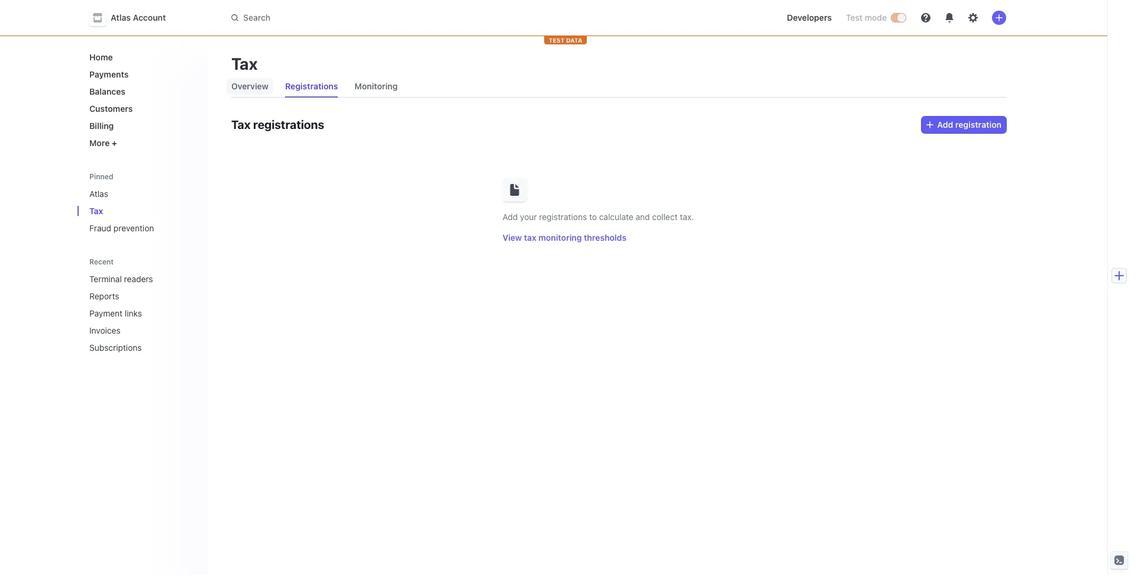 Task type: vqa. For each thing, say whether or not it's contained in the screenshot.
Sigma
no



Task type: describe. For each thing, give the bounding box(es) containing it.
tax link
[[85, 201, 198, 221]]

monitoring
[[539, 233, 582, 243]]

add registration
[[938, 120, 1002, 130]]

registration
[[956, 120, 1002, 130]]

notifications image
[[945, 13, 955, 22]]

billing link
[[85, 116, 198, 136]]

atlas for atlas
[[89, 189, 108, 199]]

pinned navigation links element
[[85, 172, 198, 238]]

test mode
[[846, 12, 887, 22]]

thresholds
[[584, 233, 627, 243]]

account
[[133, 12, 166, 22]]

payment links link
[[85, 304, 182, 323]]

terminal
[[89, 274, 122, 284]]

tax registrations
[[231, 118, 324, 131]]

more +
[[89, 138, 117, 148]]

payments link
[[85, 65, 198, 84]]

atlas for atlas account
[[111, 12, 131, 22]]

more
[[89, 138, 110, 148]]

links
[[125, 308, 142, 318]]

0 horizontal spatial registrations
[[253, 118, 324, 131]]

atlas account
[[111, 12, 166, 22]]

overview link
[[227, 78, 273, 95]]

developers link
[[783, 8, 837, 27]]

registrations
[[285, 81, 338, 91]]

overview tab
[[227, 76, 273, 97]]

monitoring link
[[350, 78, 403, 95]]

test
[[846, 12, 863, 22]]

developers
[[787, 12, 832, 22]]

+
[[112, 138, 117, 148]]

reports
[[89, 291, 119, 301]]

to
[[589, 212, 597, 222]]

subscriptions link
[[85, 338, 182, 357]]

invoices link
[[85, 321, 182, 340]]

fraud prevention link
[[85, 218, 198, 238]]

add for add your registrations to calculate and collect tax.
[[503, 212, 518, 222]]

atlas link
[[85, 184, 198, 204]]

prevention
[[114, 223, 154, 233]]

add registration button
[[922, 117, 1007, 133]]

tax for tax link
[[89, 206, 103, 216]]

payment links
[[89, 308, 142, 318]]

tax.
[[680, 212, 694, 222]]

pinned element
[[85, 184, 198, 238]]

your
[[520, 212, 537, 222]]

add your registrations to calculate and collect tax.
[[503, 212, 694, 222]]

1 vertical spatial registrations
[[539, 212, 587, 222]]



Task type: locate. For each thing, give the bounding box(es) containing it.
0 vertical spatial tax
[[231, 54, 258, 73]]

Search text field
[[224, 7, 558, 29]]

tax
[[524, 233, 537, 243]]

fraud
[[89, 223, 111, 233]]

mode
[[865, 12, 887, 22]]

atlas inside button
[[111, 12, 131, 22]]

settings image
[[969, 13, 978, 22]]

tax up fraud
[[89, 206, 103, 216]]

invoices
[[89, 326, 121, 336]]

atlas account button
[[89, 9, 178, 26]]

tab list
[[227, 76, 1007, 98]]

billing
[[89, 121, 114, 131]]

test data
[[549, 37, 583, 44]]

1 horizontal spatial atlas
[[111, 12, 131, 22]]

help image
[[922, 13, 931, 22]]

subscriptions
[[89, 343, 142, 353]]

terminal readers
[[89, 274, 153, 284]]

0 vertical spatial registrations
[[253, 118, 324, 131]]

1 horizontal spatial add
[[938, 120, 954, 130]]

balances
[[89, 86, 125, 96]]

reports link
[[85, 286, 182, 306]]

view tax monitoring thresholds link
[[503, 233, 627, 243]]

overview
[[231, 81, 269, 91]]

recent navigation links element
[[78, 257, 208, 357]]

0 vertical spatial atlas
[[111, 12, 131, 22]]

search
[[243, 12, 271, 22]]

atlas down pinned
[[89, 189, 108, 199]]

add for add registration
[[938, 120, 954, 130]]

balances link
[[85, 82, 198, 101]]

atlas inside pinned element
[[89, 189, 108, 199]]

registrations
[[253, 118, 324, 131], [539, 212, 587, 222]]

tax
[[231, 54, 258, 73], [231, 118, 251, 131], [89, 206, 103, 216]]

tab list containing overview
[[227, 76, 1007, 98]]

registrations up view tax monitoring thresholds
[[539, 212, 587, 222]]

view
[[503, 233, 522, 243]]

1 vertical spatial add
[[503, 212, 518, 222]]

2 vertical spatial tax
[[89, 206, 103, 216]]

calculate
[[599, 212, 634, 222]]

readers
[[124, 274, 153, 284]]

customers link
[[85, 99, 198, 118]]

test
[[549, 37, 565, 44]]

customers
[[89, 104, 133, 114]]

payments
[[89, 69, 129, 79]]

add
[[938, 120, 954, 130], [503, 212, 518, 222]]

monitoring
[[355, 81, 398, 91]]

0 vertical spatial add
[[938, 120, 954, 130]]

1 horizontal spatial registrations
[[539, 212, 587, 222]]

payment
[[89, 308, 123, 318]]

atlas left account
[[111, 12, 131, 22]]

add left your
[[503, 212, 518, 222]]

data
[[566, 37, 583, 44]]

and
[[636, 212, 650, 222]]

tax down overview link
[[231, 118, 251, 131]]

recent
[[89, 257, 114, 266]]

0 horizontal spatial atlas
[[89, 189, 108, 199]]

pinned
[[89, 172, 113, 181]]

tax inside pinned element
[[89, 206, 103, 216]]

registrations down registrations link
[[253, 118, 324, 131]]

add left "registration"
[[938, 120, 954, 130]]

registrations link
[[281, 78, 343, 95]]

atlas
[[111, 12, 131, 22], [89, 189, 108, 199]]

0 horizontal spatial add
[[503, 212, 518, 222]]

home link
[[85, 47, 198, 67]]

core navigation links element
[[85, 47, 198, 153]]

view tax monitoring thresholds
[[503, 233, 627, 243]]

fraud prevention
[[89, 223, 154, 233]]

recent element
[[78, 269, 208, 357]]

terminal readers link
[[85, 269, 182, 289]]

1 vertical spatial tax
[[231, 118, 251, 131]]

add inside button
[[938, 120, 954, 130]]

tax up overview
[[231, 54, 258, 73]]

home
[[89, 52, 113, 62]]

tax for tax registrations
[[231, 118, 251, 131]]

Search search field
[[224, 7, 558, 29]]

collect
[[652, 212, 678, 222]]

1 vertical spatial atlas
[[89, 189, 108, 199]]



